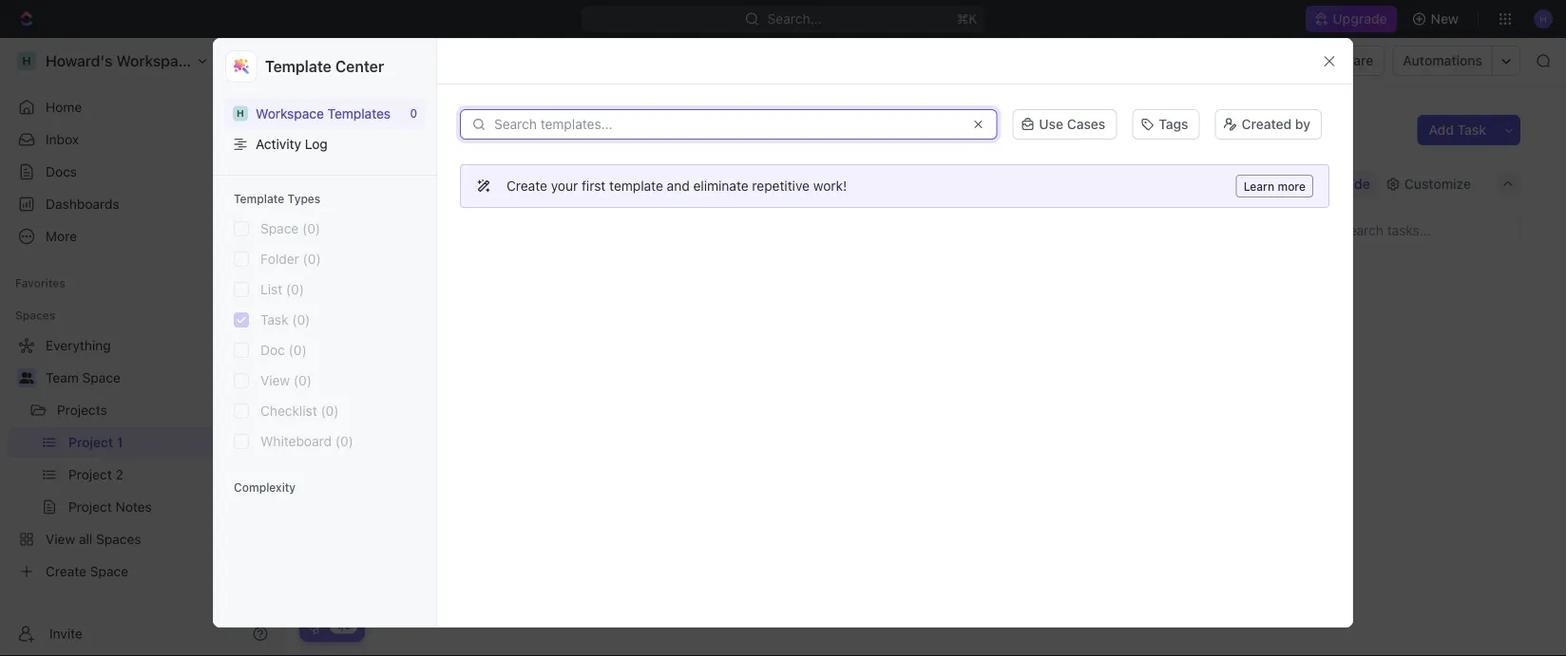 Task type: locate. For each thing, give the bounding box(es) containing it.
1 horizontal spatial list
[[427, 176, 450, 192]]

add task
[[1429, 122, 1487, 138], [383, 436, 439, 452]]

0 vertical spatial doc
[[555, 148, 580, 164]]

team
[[319, 53, 353, 68], [46, 370, 79, 386]]

2 horizontal spatial space
[[356, 53, 394, 68]]

doc up view
[[260, 343, 285, 358]]

folder (0)
[[260, 251, 321, 267]]

space (0)
[[260, 221, 320, 237]]

log
[[305, 136, 328, 152]]

1 vertical spatial doc
[[260, 343, 285, 358]]

1 vertical spatial space
[[260, 221, 299, 237]]

board
[[355, 176, 392, 192]]

1 vertical spatial projects link
[[57, 395, 222, 426]]

doc up 'your'
[[555, 148, 580, 164]]

0 horizontal spatial team space
[[46, 370, 121, 386]]

0 horizontal spatial list
[[260, 282, 282, 298]]

space up templates
[[356, 53, 394, 68]]

1 vertical spatial add task
[[383, 436, 439, 452]]

types
[[288, 192, 321, 205]]

whiteboard
[[738, 148, 811, 164], [260, 434, 332, 450]]

0 vertical spatial template
[[265, 58, 332, 76]]

(0) up whiteboard (0)
[[321, 404, 339, 419]]

team space right user group icon
[[46, 370, 121, 386]]

template
[[265, 58, 332, 76], [234, 192, 284, 205]]

created by button
[[1215, 109, 1322, 140]]

0 vertical spatial team space
[[319, 53, 394, 68]]

team space link
[[296, 49, 399, 72], [46, 363, 272, 394]]

template center
[[265, 58, 384, 76]]

(0) down types
[[302, 221, 320, 237]]

eliminate
[[693, 178, 749, 194]]

0 vertical spatial team
[[319, 53, 353, 68]]

1 horizontal spatial add
[[1429, 122, 1454, 138]]

list link
[[423, 171, 450, 198]]

template for template types
[[234, 192, 284, 205]]

tree
[[8, 331, 276, 587]]

team space
[[319, 53, 394, 68], [46, 370, 121, 386]]

gantt
[[577, 176, 612, 192]]

reminder button
[[602, 134, 662, 179]]

0 horizontal spatial add task button
[[375, 433, 447, 456]]

0 vertical spatial projects link
[[411, 49, 489, 72]]

1 horizontal spatial projects
[[434, 53, 484, 68]]

add task for the bottom add task button
[[383, 436, 439, 452]]

team right user group icon
[[46, 370, 79, 386]]

0 vertical spatial list
[[427, 176, 450, 192]]

dashboards link
[[8, 189, 276, 220]]

0 horizontal spatial doc
[[260, 343, 285, 358]]

0 horizontal spatial whiteboard
[[260, 434, 332, 450]]

doc for doc (0)
[[260, 343, 285, 358]]

whiteboard down checklist (0)
[[260, 434, 332, 450]]

template up space (0)
[[234, 192, 284, 205]]

1 vertical spatial team
[[46, 370, 79, 386]]

doc
[[555, 148, 580, 164], [260, 343, 285, 358]]

dialog
[[479, 133, 1088, 436]]

team right user group image
[[319, 53, 353, 68]]

0 horizontal spatial add
[[383, 436, 408, 452]]

automations
[[1404, 53, 1483, 68]]

0 horizontal spatial projects link
[[57, 395, 222, 426]]

0 vertical spatial add task
[[1429, 122, 1487, 138]]

0 vertical spatial add task button
[[1418, 115, 1498, 145]]

team space inside tree
[[46, 370, 121, 386]]

(0) for list (0)
[[286, 282, 304, 298]]

list down folder on the top left of page
[[260, 282, 282, 298]]

user group image
[[19, 373, 34, 384]]

add right whiteboard (0)
[[383, 436, 408, 452]]

(0) up view (0)
[[289, 343, 307, 358]]

0 vertical spatial projects
[[434, 53, 484, 68]]

list down 1
[[427, 176, 450, 192]]

docs link
[[8, 157, 276, 187]]

projects
[[434, 53, 484, 68], [57, 403, 107, 418]]

1 vertical spatial projects
[[57, 403, 107, 418]]

1 vertical spatial team space
[[46, 370, 121, 386]]

0 vertical spatial space
[[356, 53, 394, 68]]

(0) right folder on the top left of page
[[303, 251, 321, 267]]

customize button
[[1380, 171, 1477, 198]]

chat button
[[685, 134, 715, 179]]

0 horizontal spatial projects
[[57, 403, 107, 418]]

whiteboard for whiteboard
[[738, 148, 811, 164]]

template up workspace
[[265, 58, 332, 76]]

(0) for view (0)
[[294, 373, 312, 389]]

home
[[46, 99, 82, 115]]

1 vertical spatial whiteboard
[[260, 434, 332, 450]]

(0) for folder (0)
[[303, 251, 321, 267]]

space
[[356, 53, 394, 68], [260, 221, 299, 237], [82, 370, 121, 386]]

automations button
[[1394, 47, 1493, 75]]

invite
[[49, 626, 82, 642]]

docs
[[46, 164, 77, 180]]

add up customize
[[1429, 122, 1454, 138]]

2 vertical spatial space
[[82, 370, 121, 386]]

1 horizontal spatial team
[[319, 53, 353, 68]]

template types
[[234, 192, 321, 205]]

(0) right view
[[294, 373, 312, 389]]

list for list
[[427, 176, 450, 192]]

space right user group icon
[[82, 370, 121, 386]]

spaces
[[15, 309, 55, 322]]

1 vertical spatial template
[[234, 192, 284, 205]]

whiteboard up repetitive
[[738, 148, 811, 164]]

0 horizontal spatial add task
[[383, 436, 439, 452]]

add
[[1429, 122, 1454, 138], [383, 436, 408, 452]]

list
[[427, 176, 450, 192], [260, 282, 282, 298]]

(0) up doc (0) on the left of the page
[[292, 312, 310, 328]]

1 vertical spatial add
[[383, 436, 408, 452]]

space inside tree
[[82, 370, 121, 386]]

tree containing team space
[[8, 331, 276, 587]]

0 horizontal spatial team
[[46, 370, 79, 386]]

by
[[1296, 116, 1311, 132]]

1 horizontal spatial doc
[[555, 148, 580, 164]]

None checkbox
[[234, 313, 249, 328], [234, 343, 249, 358], [234, 313, 249, 328], [234, 343, 249, 358]]

howard's workspace, , element
[[233, 106, 248, 121]]

1 horizontal spatial whiteboard
[[738, 148, 811, 164]]

(0) down checklist (0)
[[335, 434, 354, 450]]

1 vertical spatial team space link
[[46, 363, 272, 394]]

1 horizontal spatial add task button
[[1418, 115, 1498, 145]]

templates
[[328, 106, 391, 121]]

0 horizontal spatial team space link
[[46, 363, 272, 394]]

sidebar navigation
[[0, 38, 284, 657]]

complexity
[[234, 481, 296, 494]]

learn more link
[[1236, 175, 1314, 198]]

dashboards
[[46, 196, 119, 212]]

1 horizontal spatial add task
[[1429, 122, 1487, 138]]

share button
[[1326, 46, 1385, 76]]

0 vertical spatial whiteboard
[[738, 148, 811, 164]]

team space link inside tree
[[46, 363, 272, 394]]

projects link
[[411, 49, 489, 72], [57, 395, 222, 426]]

space down template types
[[260, 221, 299, 237]]

team space right user group image
[[319, 53, 394, 68]]

task
[[1458, 122, 1487, 138], [503, 148, 532, 164], [260, 312, 289, 328], [411, 436, 439, 452]]

1 horizontal spatial team space
[[319, 53, 394, 68]]

(0)
[[302, 221, 320, 237], [303, 251, 321, 267], [286, 282, 304, 298], [292, 312, 310, 328], [289, 343, 307, 358], [294, 373, 312, 389], [321, 404, 339, 419], [335, 434, 354, 450]]

activity log
[[256, 136, 328, 152]]

add task for the top add task button
[[1429, 122, 1487, 138]]

tags button
[[1125, 107, 1208, 142]]

folder
[[260, 251, 299, 267]]

list for list (0)
[[260, 282, 282, 298]]

1 horizontal spatial team space link
[[296, 49, 399, 72]]

1 vertical spatial add task button
[[375, 433, 447, 456]]

1 vertical spatial list
[[260, 282, 282, 298]]

(0) down folder (0)
[[286, 282, 304, 298]]

0 horizontal spatial space
[[82, 370, 121, 386]]

view
[[260, 373, 290, 389]]

new
[[1431, 11, 1459, 27]]

None checkbox
[[234, 222, 249, 237], [234, 252, 249, 267], [234, 282, 249, 298], [234, 374, 249, 389], [234, 404, 249, 419], [234, 434, 249, 450], [234, 222, 249, 237], [234, 252, 249, 267], [234, 282, 249, 298], [234, 374, 249, 389], [234, 404, 249, 419], [234, 434, 249, 450]]



Task type: vqa. For each thing, say whether or not it's contained in the screenshot.
9
no



Task type: describe. For each thing, give the bounding box(es) containing it.
search button
[[1241, 171, 1315, 198]]

⌘k
[[957, 11, 977, 27]]

whiteboard button
[[738, 134, 811, 179]]

view (0)
[[260, 373, 312, 389]]

tags
[[1159, 116, 1189, 132]]

(0) for task (0)
[[292, 312, 310, 328]]

learn more
[[1244, 180, 1306, 193]]

chat
[[685, 148, 715, 164]]

created by
[[1242, 116, 1311, 132]]

repetitive
[[752, 178, 810, 194]]

create
[[507, 178, 548, 194]]

cases
[[1067, 116, 1106, 132]]

more
[[1278, 180, 1306, 193]]

use
[[1039, 116, 1064, 132]]

whiteboard for whiteboard (0)
[[260, 434, 332, 450]]

create your first template and eliminate repetitive work!
[[507, 178, 847, 194]]

1/5
[[337, 621, 351, 632]]

reminder
[[602, 148, 662, 164]]

use cases button
[[1005, 107, 1125, 142]]

table
[[647, 176, 681, 192]]

0 vertical spatial team space link
[[296, 49, 399, 72]]

board link
[[351, 171, 392, 198]]

onboarding checklist button image
[[307, 620, 322, 635]]

work!
[[814, 178, 847, 194]]

upgrade link
[[1307, 6, 1397, 32]]

onboarding checklist button element
[[307, 620, 322, 635]]

workspace
[[256, 106, 324, 121]]

table link
[[643, 171, 681, 198]]

upgrade
[[1333, 11, 1388, 27]]

whiteboard (0)
[[260, 434, 354, 450]]

(0) for checklist (0)
[[321, 404, 339, 419]]

favorites
[[15, 277, 65, 290]]

center
[[335, 58, 384, 76]]

task button
[[503, 134, 532, 179]]

projects inside the sidebar navigation
[[57, 403, 107, 418]]

hide button
[[1319, 171, 1376, 198]]

task (0)
[[260, 312, 310, 328]]

doc for doc
[[555, 148, 580, 164]]

1 horizontal spatial space
[[260, 221, 299, 237]]

template for template center
[[265, 58, 332, 76]]

project 1
[[330, 114, 440, 145]]

0 vertical spatial add
[[1429, 122, 1454, 138]]

and
[[667, 178, 690, 194]]

calendar link
[[481, 171, 542, 198]]

activity log button
[[225, 129, 425, 160]]

h
[[237, 108, 244, 119]]

(0) for whiteboard (0)
[[335, 434, 354, 450]]

tags button
[[1132, 109, 1200, 140]]

share
[[1338, 53, 1374, 68]]

search...
[[768, 11, 822, 27]]

new button
[[1405, 4, 1471, 34]]

Search tasks... text field
[[1330, 216, 1520, 245]]

created by button
[[1208, 107, 1330, 142]]

favorites button
[[8, 272, 73, 295]]

user group image
[[302, 56, 314, 66]]

project
[[330, 114, 415, 145]]

customize
[[1405, 176, 1472, 192]]

dialog containing task
[[479, 133, 1088, 436]]

inbox
[[46, 132, 79, 147]]

home link
[[8, 92, 276, 123]]

calendar
[[485, 176, 542, 192]]

doc (0)
[[260, 343, 307, 358]]

first
[[582, 178, 606, 194]]

template
[[609, 178, 663, 194]]

workspace templates
[[256, 106, 391, 121]]

0
[[410, 107, 417, 120]]

hide
[[1342, 176, 1371, 192]]

learn
[[1244, 180, 1275, 193]]

team inside the sidebar navigation
[[46, 370, 79, 386]]

inbox link
[[8, 125, 276, 155]]

list (0)
[[260, 282, 304, 298]]

created
[[1242, 116, 1292, 132]]

1 horizontal spatial projects link
[[411, 49, 489, 72]]

(0) for doc (0)
[[289, 343, 307, 358]]

gantt link
[[573, 171, 612, 198]]

checklist (0)
[[260, 404, 339, 419]]

activity
[[256, 136, 301, 152]]

(0) for space (0)
[[302, 221, 320, 237]]

1
[[421, 114, 434, 145]]

use cases button
[[1013, 109, 1117, 140]]

Search templates... text field
[[494, 117, 960, 132]]

your
[[551, 178, 578, 194]]

doc button
[[555, 134, 580, 179]]

use cases
[[1039, 116, 1106, 132]]

checklist
[[260, 404, 317, 419]]

tree inside the sidebar navigation
[[8, 331, 276, 587]]

search
[[1265, 176, 1309, 192]]



